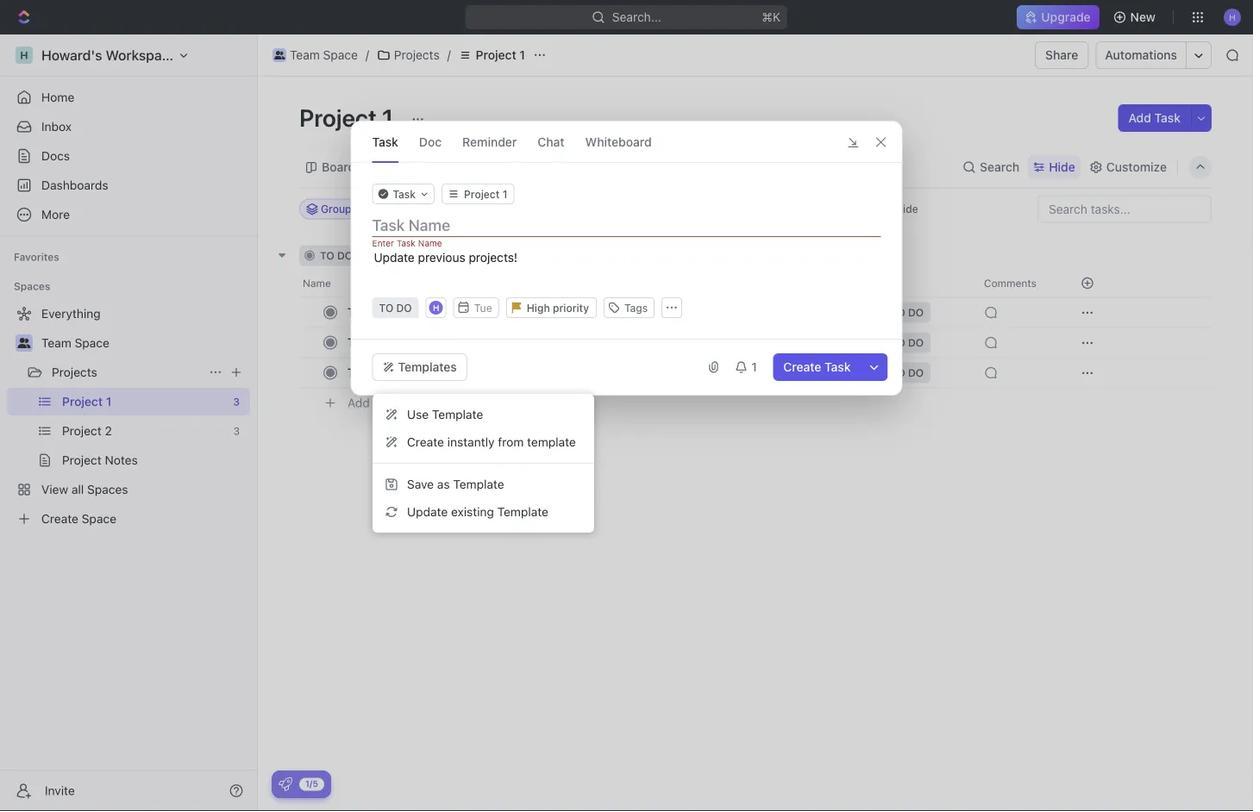 Task type: locate. For each thing, give the bounding box(es) containing it.
hide
[[1049, 160, 1076, 174], [895, 203, 918, 215]]

as
[[437, 477, 450, 492]]

1 vertical spatial create
[[407, 435, 444, 449]]

list
[[387, 160, 408, 174]]

template inside button
[[432, 408, 483, 422]]

template up update existing template
[[453, 477, 504, 492]]

Search tasks... text field
[[1039, 196, 1211, 222]]

doc button
[[419, 122, 442, 162]]

customize button
[[1084, 155, 1172, 179]]

‎task 1
[[348, 305, 383, 320]]

1 vertical spatial projects link
[[52, 359, 202, 386]]

1 vertical spatial template
[[453, 477, 504, 492]]

3 down 2
[[377, 366, 385, 380]]

1 horizontal spatial space
[[323, 48, 358, 62]]

add task for the top add task button
[[1129, 111, 1181, 125]]

projects link
[[373, 45, 444, 66], [52, 359, 202, 386]]

1 horizontal spatial /
[[447, 48, 451, 62]]

instantly
[[447, 435, 495, 449]]

‎task inside 'link'
[[348, 336, 374, 350]]

1 horizontal spatial project 1
[[476, 48, 525, 62]]

share
[[1046, 48, 1079, 62]]

/
[[366, 48, 369, 62], [447, 48, 451, 62]]

2 ‎task from the top
[[348, 336, 374, 350]]

0 vertical spatial project 1
[[476, 48, 525, 62]]

do
[[337, 250, 353, 262]]

0 vertical spatial update
[[374, 251, 415, 265]]

space inside tree
[[75, 336, 109, 350]]

update left previous
[[374, 251, 415, 265]]

home
[[41, 90, 74, 104]]

team space link
[[268, 45, 362, 66], [41, 330, 247, 357]]

‎task 1 link
[[343, 300, 598, 325]]

0 horizontal spatial team space
[[41, 336, 109, 350]]

search button
[[958, 155, 1025, 179]]

create inside button
[[407, 435, 444, 449]]

create for create task
[[784, 360, 822, 374]]

1 vertical spatial space
[[75, 336, 109, 350]]

calendar
[[440, 160, 491, 174]]

1 vertical spatial project 1
[[299, 103, 399, 132]]

add up customize
[[1129, 111, 1152, 125]]

1 horizontal spatial project
[[476, 48, 517, 62]]

home link
[[7, 84, 250, 111]]

add task up ‎task 1 link
[[427, 250, 472, 262]]

add task button down task 3
[[340, 393, 405, 414]]

space
[[323, 48, 358, 62], [75, 336, 109, 350]]

use template button
[[380, 401, 587, 429]]

create
[[784, 360, 822, 374], [407, 435, 444, 449]]

2 vertical spatial 1
[[377, 305, 383, 320]]

‎task
[[348, 305, 374, 320], [348, 336, 374, 350]]

0 horizontal spatial add
[[348, 396, 370, 410]]

0 vertical spatial team
[[290, 48, 320, 62]]

upgrade link
[[1017, 5, 1100, 29]]

0 vertical spatial project
[[476, 48, 517, 62]]

update inside button
[[407, 505, 448, 519]]

0 horizontal spatial /
[[366, 48, 369, 62]]

project 1 link
[[454, 45, 530, 66]]

team right user group image
[[290, 48, 320, 62]]

1 vertical spatial add
[[427, 250, 447, 262]]

1/5
[[305, 779, 318, 789]]

add task up customize
[[1129, 111, 1181, 125]]

projects!
[[469, 251, 518, 265]]

template
[[432, 408, 483, 422], [453, 477, 504, 492], [497, 505, 549, 519]]

docs
[[41, 149, 70, 163]]

favorites
[[14, 251, 59, 263]]

add task button up customize
[[1118, 104, 1191, 132]]

update for update previous projects!
[[374, 251, 415, 265]]

add
[[1129, 111, 1152, 125], [427, 250, 447, 262], [348, 396, 370, 410]]

dialog
[[351, 121, 903, 396]]

add task down task 3
[[348, 396, 399, 410]]

tree
[[7, 300, 250, 533]]

team space right user group image
[[290, 48, 358, 62]]

onboarding checklist button image
[[279, 778, 292, 792]]

0 vertical spatial projects link
[[373, 45, 444, 66]]

0 vertical spatial hide
[[1049, 160, 1076, 174]]

0 vertical spatial add task button
[[1118, 104, 1191, 132]]

‎task for ‎task 1
[[348, 305, 374, 320]]

2 vertical spatial add task
[[348, 396, 399, 410]]

user group image
[[18, 338, 31, 349]]

gantt link
[[520, 155, 555, 179]]

1 horizontal spatial add
[[427, 250, 447, 262]]

2 / from the left
[[447, 48, 451, 62]]

space right user group image
[[323, 48, 358, 62]]

to
[[320, 250, 334, 262]]

1 horizontal spatial projects link
[[373, 45, 444, 66]]

1 vertical spatial hide
[[895, 203, 918, 215]]

team space inside the "sidebar" navigation
[[41, 336, 109, 350]]

search...
[[612, 10, 662, 24]]

add left projects!
[[427, 250, 447, 262]]

dashboards
[[41, 178, 108, 192]]

add task button up ‎task 1 link
[[406, 245, 479, 266]]

create instantly from template button
[[380, 429, 587, 456]]

‎task left 2
[[348, 336, 374, 350]]

automations button
[[1097, 42, 1186, 68]]

0 horizontal spatial team
[[41, 336, 71, 350]]

1 vertical spatial update
[[407, 505, 448, 519]]

upgrade
[[1042, 10, 1091, 24]]

update
[[374, 251, 415, 265], [407, 505, 448, 519]]

template up instantly
[[432, 408, 483, 422]]

2 horizontal spatial add task
[[1129, 111, 1181, 125]]

1 horizontal spatial add task
[[427, 250, 472, 262]]

hide inside dropdown button
[[1049, 160, 1076, 174]]

team
[[290, 48, 320, 62], [41, 336, 71, 350]]

1 vertical spatial project
[[299, 103, 377, 132]]

0 vertical spatial team space link
[[268, 45, 362, 66]]

task
[[1155, 111, 1181, 125], [372, 135, 398, 149], [450, 250, 472, 262], [825, 360, 851, 374], [348, 366, 374, 380], [373, 396, 399, 410]]

new
[[1131, 10, 1156, 24]]

gantt
[[523, 160, 555, 174]]

0 vertical spatial template
[[432, 408, 483, 422]]

list link
[[384, 155, 408, 179]]

team space right user group icon at left top
[[41, 336, 109, 350]]

2 vertical spatial template
[[497, 505, 549, 519]]

tree inside the "sidebar" navigation
[[7, 300, 250, 533]]

0 vertical spatial create
[[784, 360, 822, 374]]

0 horizontal spatial project 1
[[299, 103, 399, 132]]

project
[[476, 48, 517, 62], [299, 103, 377, 132]]

1 vertical spatial projects
[[52, 365, 97, 380]]

update down save
[[407, 505, 448, 519]]

1 vertical spatial ‎task
[[348, 336, 374, 350]]

0 vertical spatial team space
[[290, 48, 358, 62]]

create inside button
[[784, 360, 822, 374]]

template down save as template button
[[497, 505, 549, 519]]

1 vertical spatial add task
[[427, 250, 472, 262]]

projects
[[394, 48, 440, 62], [52, 365, 97, 380]]

2 horizontal spatial add
[[1129, 111, 1152, 125]]

add task for the bottom add task button
[[348, 396, 399, 410]]

projects inside the "sidebar" navigation
[[52, 365, 97, 380]]

1
[[520, 48, 525, 62], [382, 103, 394, 132], [377, 305, 383, 320]]

project 1
[[476, 48, 525, 62], [299, 103, 399, 132]]

3 right do
[[373, 250, 379, 262]]

0 horizontal spatial add task
[[348, 396, 399, 410]]

sidebar navigation
[[0, 35, 258, 812]]

1 horizontal spatial team
[[290, 48, 320, 62]]

0 horizontal spatial project
[[299, 103, 377, 132]]

0 horizontal spatial projects link
[[52, 359, 202, 386]]

1 vertical spatial team space
[[41, 336, 109, 350]]

0 vertical spatial add task
[[1129, 111, 1181, 125]]

0 horizontal spatial space
[[75, 336, 109, 350]]

reminder button
[[462, 122, 517, 162]]

team right user group icon at left top
[[41, 336, 71, 350]]

0 vertical spatial projects
[[394, 48, 440, 62]]

0 horizontal spatial hide
[[895, 203, 918, 215]]

‎task up ‎task 2
[[348, 305, 374, 320]]

3
[[373, 250, 379, 262], [377, 366, 385, 380]]

1 horizontal spatial hide
[[1049, 160, 1076, 174]]

invite
[[45, 784, 75, 798]]

0 vertical spatial 3
[[373, 250, 379, 262]]

update existing template button
[[380, 499, 587, 526]]

0 vertical spatial ‎task
[[348, 305, 374, 320]]

2 vertical spatial add task button
[[340, 393, 405, 414]]

0 horizontal spatial create
[[407, 435, 444, 449]]

0 horizontal spatial projects
[[52, 365, 97, 380]]

add down task 3
[[348, 396, 370, 410]]

1 ‎task from the top
[[348, 305, 374, 320]]

space right user group icon at left top
[[75, 336, 109, 350]]

share button
[[1035, 41, 1089, 69]]

tree containing team space
[[7, 300, 250, 533]]

add task
[[1129, 111, 1181, 125], [427, 250, 472, 262], [348, 396, 399, 410]]

1 horizontal spatial create
[[784, 360, 822, 374]]

1 vertical spatial team space link
[[41, 330, 247, 357]]

1 vertical spatial team
[[41, 336, 71, 350]]

task 3
[[348, 366, 385, 380]]

user group image
[[274, 51, 285, 60]]

team space
[[290, 48, 358, 62], [41, 336, 109, 350]]



Task type: vqa. For each thing, say whether or not it's contained in the screenshot.
UNTITLED
no



Task type: describe. For each thing, give the bounding box(es) containing it.
‎task 2 link
[[343, 330, 598, 355]]

save
[[407, 477, 434, 492]]

task button
[[372, 122, 398, 162]]

spaces
[[14, 280, 50, 292]]

2
[[377, 336, 384, 350]]

templates button
[[372, 354, 467, 381]]

1 vertical spatial 1
[[382, 103, 394, 132]]

use template
[[407, 408, 483, 422]]

template for existing
[[497, 505, 549, 519]]

favorites button
[[7, 247, 66, 267]]

previous
[[418, 251, 466, 265]]

update for update existing template
[[407, 505, 448, 519]]

chat
[[538, 135, 565, 149]]

inbox link
[[7, 113, 250, 141]]

hide button
[[1028, 155, 1081, 179]]

automations
[[1105, 48, 1177, 62]]

save as template
[[407, 477, 504, 492]]

task 3 link
[[343, 361, 598, 386]]

template for as
[[453, 477, 504, 492]]

team inside the "sidebar" navigation
[[41, 336, 71, 350]]

1 horizontal spatial projects
[[394, 48, 440, 62]]

0 vertical spatial add
[[1129, 111, 1152, 125]]

create task
[[784, 360, 851, 374]]

whiteboard
[[585, 135, 652, 149]]

reminder
[[462, 135, 517, 149]]

project inside "project 1" link
[[476, 48, 517, 62]]

create task button
[[773, 354, 861, 381]]

table
[[587, 160, 618, 174]]

hide button
[[888, 199, 925, 220]]

onboarding checklist button element
[[279, 778, 292, 792]]

from
[[498, 435, 524, 449]]

existing
[[451, 505, 494, 519]]

‎task 2
[[348, 336, 384, 350]]

inbox
[[41, 119, 72, 134]]

search
[[980, 160, 1020, 174]]

update existing template
[[407, 505, 549, 519]]

0 horizontal spatial team space link
[[41, 330, 247, 357]]

‎task for ‎task 2
[[348, 336, 374, 350]]

calendar link
[[437, 155, 491, 179]]

update previous projects!
[[374, 251, 518, 265]]

1 horizontal spatial team space link
[[268, 45, 362, 66]]

table link
[[584, 155, 618, 179]]

0 vertical spatial 1
[[520, 48, 525, 62]]

1 horizontal spatial team space
[[290, 48, 358, 62]]

1 vertical spatial add task button
[[406, 245, 479, 266]]

template
[[527, 435, 576, 449]]

1 / from the left
[[366, 48, 369, 62]]

save as template button
[[380, 471, 587, 499]]

create instantly from template
[[407, 435, 576, 449]]

templates
[[398, 360, 457, 374]]

to do
[[320, 250, 353, 262]]

board
[[322, 160, 356, 174]]

0 vertical spatial space
[[323, 48, 358, 62]]

new button
[[1106, 3, 1166, 31]]

⌘k
[[762, 10, 781, 24]]

2 vertical spatial add
[[348, 396, 370, 410]]

doc
[[419, 135, 442, 149]]

dialog containing task
[[351, 121, 903, 396]]

create for create instantly from template
[[407, 435, 444, 449]]

docs link
[[7, 142, 250, 170]]

dashboards link
[[7, 172, 250, 199]]

customize
[[1107, 160, 1167, 174]]

chat button
[[538, 122, 565, 162]]

Task Name text field
[[372, 215, 885, 235]]

whiteboard button
[[585, 122, 652, 162]]

1 vertical spatial 3
[[377, 366, 385, 380]]

board link
[[318, 155, 356, 179]]

hide inside button
[[895, 203, 918, 215]]

use
[[407, 408, 429, 422]]



